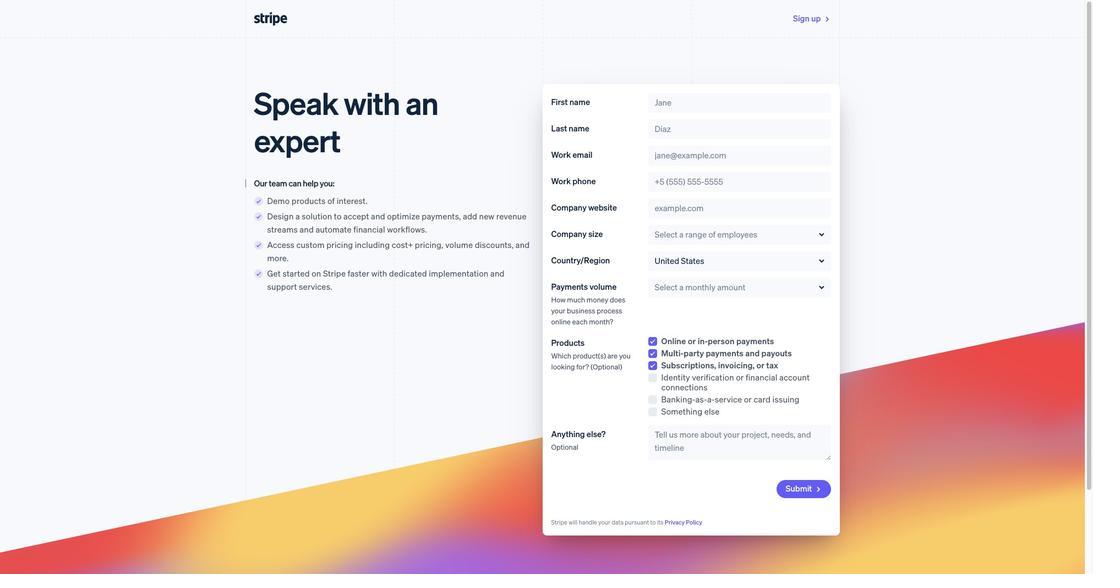 Task type: locate. For each thing, give the bounding box(es) containing it.
access custom pricing including cost+ pricing, volume discounts, and more.
[[267, 239, 530, 264]]

your inside payments volume how much money does your business process online each month?
[[551, 306, 566, 315]]

as-
[[696, 394, 707, 405]]

of
[[327, 195, 335, 206]]

with inside 'get started on stripe faster with dedicated implementation and support services.'
[[371, 268, 387, 279]]

financial
[[354, 224, 385, 235], [746, 372, 778, 383]]

0 vertical spatial to
[[334, 211, 342, 222]]

online or in-person payments
[[661, 336, 774, 347]]

started
[[283, 268, 310, 279]]

or down invoicing,
[[736, 372, 744, 383]]

Diaz text field
[[648, 119, 831, 139]]

0 horizontal spatial your
[[551, 306, 566, 315]]

last name
[[551, 123, 589, 134]]

stripe right on
[[323, 268, 346, 279]]

anything else? optional
[[551, 429, 606, 452]]

products
[[551, 337, 585, 348]]

our team can help you:
[[254, 178, 334, 189]]

with left an
[[344, 83, 400, 122]]

tax
[[767, 360, 778, 371]]

are
[[608, 351, 618, 361]]

business
[[567, 306, 595, 315]]

including
[[355, 239, 390, 250]]

work email
[[551, 149, 593, 160]]

1 horizontal spatial to
[[650, 519, 656, 527]]

stripe left will
[[551, 519, 568, 527]]

stripe logo image
[[254, 12, 287, 26]]

discounts,
[[475, 239, 514, 250]]

submit button
[[777, 481, 831, 499]]

banking-as-a-service or card issuing
[[661, 394, 800, 405]]

a-
[[707, 394, 715, 405]]

0 vertical spatial payments
[[736, 336, 774, 347]]

1 vertical spatial payments
[[706, 348, 744, 359]]

online
[[551, 317, 571, 326]]

party
[[684, 348, 704, 359]]

and inside 'access custom pricing including cost+ pricing, volume discounts, and more.'
[[516, 239, 530, 250]]

0 vertical spatial your
[[551, 306, 566, 315]]

interest.
[[337, 195, 368, 206]]

to inside design a solution to accept and optimize payments, add new revenue streams and automate financial workflows.
[[334, 211, 342, 222]]

more.
[[267, 253, 289, 264]]

Tell us more about your project, needs, and timeline text field
[[648, 426, 831, 461]]

0 horizontal spatial stripe
[[323, 268, 346, 279]]

1 vertical spatial your
[[598, 519, 610, 527]]

financial down tax
[[746, 372, 778, 383]]

payments up payouts
[[736, 336, 774, 347]]

connections
[[661, 382, 708, 393]]

can
[[289, 178, 301, 189]]

something else
[[661, 406, 720, 417]]

1 horizontal spatial your
[[598, 519, 610, 527]]

looking
[[551, 362, 575, 372]]

a
[[296, 211, 300, 222]]

new
[[479, 211, 495, 222]]

0 vertical spatial with
[[344, 83, 400, 122]]

which
[[551, 351, 571, 361]]

person
[[708, 336, 735, 347]]

dedicated
[[389, 268, 427, 279]]

much
[[567, 295, 585, 304]]

pricing,
[[415, 239, 444, 250]]

you
[[619, 351, 631, 361]]

for?
[[576, 362, 589, 372]]

each month?
[[572, 317, 613, 326]]

0 vertical spatial stripe
[[323, 268, 346, 279]]

your left data
[[598, 519, 610, 527]]

demo products of interest.
[[267, 195, 368, 206]]

on
[[312, 268, 321, 279]]

identity
[[661, 372, 690, 383]]

1 horizontal spatial financial
[[746, 372, 778, 383]]

and down discounts,
[[490, 268, 505, 279]]

jane@example.com text field
[[648, 146, 831, 166]]

to up automate
[[334, 211, 342, 222]]

payments,
[[422, 211, 461, 222]]

stripe logo link
[[252, 10, 289, 28]]

1 vertical spatial with
[[371, 268, 387, 279]]

0 horizontal spatial financial
[[354, 224, 385, 235]]

or
[[688, 336, 696, 347], [757, 360, 765, 371], [736, 372, 744, 383], [744, 394, 752, 405]]

stripe will handle your data pursuant to its privacy policy
[[551, 519, 702, 527]]

anything else?
[[551, 429, 606, 440]]

privacy policy link
[[665, 519, 702, 527]]

to
[[334, 211, 342, 222], [650, 519, 656, 527]]

service
[[715, 394, 742, 405]]

your
[[551, 306, 566, 315], [598, 519, 610, 527]]

0 horizontal spatial to
[[334, 211, 342, 222]]

and up invoicing,
[[745, 348, 760, 359]]

payouts
[[762, 348, 792, 359]]

something
[[661, 406, 703, 417]]

automate
[[316, 224, 352, 235]]

with right faster
[[371, 268, 387, 279]]

else
[[704, 406, 720, 417]]

up
[[811, 13, 821, 24]]

to left its
[[650, 519, 656, 527]]

volume
[[445, 239, 473, 250]]

and right discounts,
[[516, 239, 530, 250]]

financial inside identity verification or financial account connections
[[746, 372, 778, 383]]

0 vertical spatial financial
[[354, 224, 385, 235]]

payments down person
[[706, 348, 744, 359]]

your down how
[[551, 306, 566, 315]]

its
[[657, 519, 664, 527]]

first name
[[551, 96, 590, 107]]

company size
[[551, 228, 603, 239]]

sign up
[[793, 13, 823, 24]]

1 vertical spatial financial
[[746, 372, 778, 383]]

Jane text field
[[648, 93, 831, 113]]

financial up including
[[354, 224, 385, 235]]

1 vertical spatial to
[[650, 519, 656, 527]]

pursuant
[[625, 519, 649, 527]]

or left card
[[744, 394, 752, 405]]

with
[[344, 83, 400, 122], [371, 268, 387, 279]]

1 vertical spatial stripe
[[551, 519, 568, 527]]

subscriptions,
[[661, 360, 716, 371]]



Task type: vqa. For each thing, say whether or not it's contained in the screenshot.
financial within the Design a solution to accept and optimize payments, add new revenue streams and automate financial workflows.
yes



Task type: describe. For each thing, give the bounding box(es) containing it.
policy
[[686, 519, 702, 527]]

product(s)
[[573, 351, 606, 361]]

1 horizontal spatial stripe
[[551, 519, 568, 527]]

revenue
[[496, 211, 527, 222]]

payments volume how much money does your business process online each month?
[[551, 281, 626, 326]]

privacy
[[665, 519, 685, 527]]

products which product(s) are you looking for? (optional)
[[551, 337, 631, 372]]

work phone
[[551, 176, 596, 187]]

banking-
[[661, 394, 696, 405]]

design a solution to accept and optimize payments, add new revenue streams and automate financial workflows.
[[267, 211, 527, 235]]

does
[[610, 295, 626, 304]]

pricing
[[327, 239, 353, 250]]

account
[[779, 372, 810, 383]]

help
[[303, 178, 318, 189]]

implementation
[[429, 268, 489, 279]]

solution
[[302, 211, 332, 222]]

process
[[597, 306, 622, 315]]

you:
[[320, 178, 334, 189]]

verification
[[692, 372, 734, 383]]

get started on stripe faster with dedicated implementation and support services.
[[267, 268, 505, 292]]

financial inside design a solution to accept and optimize payments, add new revenue streams and automate financial workflows.
[[354, 224, 385, 235]]

multi-
[[661, 348, 684, 359]]

handle
[[579, 519, 597, 527]]

and inside 'get started on stripe faster with dedicated implementation and support services.'
[[490, 268, 505, 279]]

or left in-
[[688, 336, 696, 347]]

workflows.
[[387, 224, 427, 235]]

and up custom
[[300, 224, 314, 235]]

(optional)
[[591, 362, 622, 372]]

data
[[612, 519, 624, 527]]

stripe inside 'get started on stripe faster with dedicated implementation and support services.'
[[323, 268, 346, 279]]

or inside identity verification or financial account connections
[[736, 372, 744, 383]]

demo
[[267, 195, 290, 206]]

get
[[267, 268, 281, 279]]

how
[[551, 295, 566, 304]]

online
[[661, 336, 686, 347]]

country/region
[[551, 255, 610, 266]]

support
[[267, 281, 297, 292]]

issuing
[[773, 394, 800, 405]]

sign up link
[[793, 10, 831, 28]]

access
[[267, 239, 295, 250]]

products
[[292, 195, 326, 206]]

speak
[[254, 83, 338, 122]]

our
[[254, 178, 267, 189]]

payments volume
[[551, 281, 617, 292]]

invoicing,
[[718, 360, 755, 371]]

cost+
[[392, 239, 413, 250]]

submit
[[786, 483, 814, 494]]

will
[[569, 519, 578, 527]]

with inside speak with an expert
[[344, 83, 400, 122]]

example.com text field
[[648, 199, 831, 219]]

and right the accept
[[371, 211, 385, 222]]

expert
[[254, 121, 340, 160]]

sign
[[793, 13, 810, 24]]

company website
[[551, 202, 617, 213]]

subscriptions, invoicing, or tax
[[661, 360, 778, 371]]

add
[[463, 211, 477, 222]]

an
[[406, 83, 438, 122]]

money
[[587, 295, 608, 304]]

optimize
[[387, 211, 420, 222]]

in-
[[698, 336, 708, 347]]

team
[[269, 178, 287, 189]]

identity verification or financial account connections
[[661, 372, 810, 393]]

design
[[267, 211, 294, 222]]

speak with an expert
[[254, 83, 438, 160]]

or left tax
[[757, 360, 765, 371]]

streams
[[267, 224, 298, 235]]

faster
[[348, 268, 370, 279]]

services.
[[299, 281, 332, 292]]



